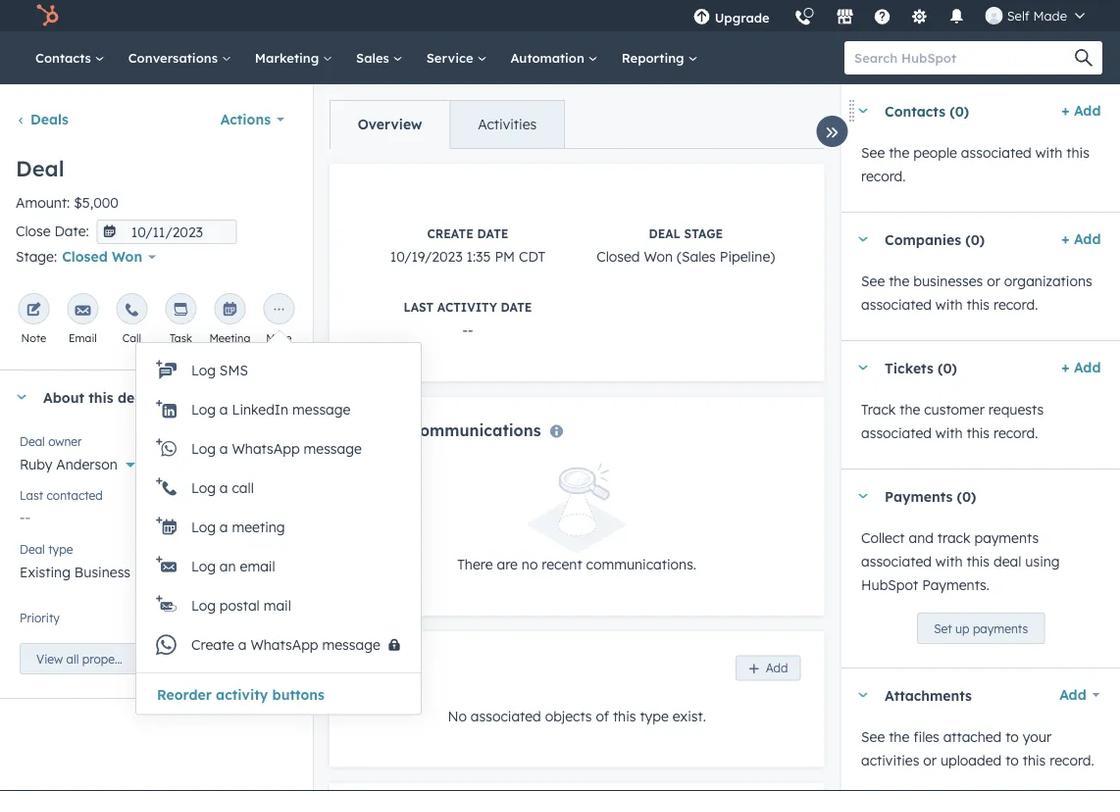 Task type: describe. For each thing, give the bounding box(es) containing it.
contacts link
[[24, 31, 116, 84]]

overview
[[358, 116, 422, 133]]

note
[[21, 332, 46, 345]]

log for log a linkedin message
[[191, 401, 216, 418]]

notifications image
[[948, 9, 966, 26]]

closed inside deal stage closed won (sales pipeline)
[[597, 248, 640, 265]]

1 horizontal spatial type
[[640, 708, 669, 725]]

companies (0)
[[884, 231, 985, 248]]

caret image for tickets
[[857, 365, 869, 370]]

reorder activity buttons button
[[144, 683, 337, 707]]

menu containing self made
[[681, 0, 1097, 39]]

exist.
[[673, 708, 706, 725]]

create for date
[[427, 227, 474, 241]]

contacts for contacts (0)
[[884, 102, 945, 119]]

deal for deal type
[[20, 542, 45, 557]]

collect
[[861, 530, 904, 547]]

log sms
[[191, 362, 248, 379]]

closed won
[[62, 248, 142, 266]]

ruby anderson
[[20, 456, 117, 473]]

create for a
[[191, 637, 234, 654]]

(0) for tickets (0)
[[937, 359, 957, 376]]

using
[[1025, 553, 1060, 570]]

sales
[[356, 50, 393, 66]]

buttons
[[272, 686, 325, 703]]

made
[[1033, 7, 1067, 24]]

the for people
[[888, 144, 909, 161]]

no
[[522, 556, 538, 574]]

the for businesses
[[888, 273, 909, 290]]

stage:
[[16, 248, 57, 265]]

select an option
[[20, 618, 125, 635]]

call image
[[124, 303, 140, 319]]

last for last activity date --
[[404, 300, 434, 315]]

record. inside see the people associated with this record.
[[861, 168, 905, 185]]

task image
[[173, 303, 189, 319]]

caret image for about this deal
[[16, 395, 27, 400]]

contacted
[[47, 488, 103, 503]]

objects
[[545, 708, 592, 725]]

record. inside track the customer requests associated with this record.
[[993, 425, 1038, 442]]

recent communications
[[353, 421, 541, 440]]

existing business
[[20, 564, 131, 581]]

overview link
[[330, 101, 450, 148]]

are
[[497, 556, 518, 574]]

tickets (0) button
[[841, 341, 1053, 394]]

2 to from the top
[[1005, 752, 1019, 770]]

set
[[934, 621, 952, 636]]

+ for see the people associated with this record.
[[1061, 102, 1069, 119]]

associated inside collect and track payments associated with this deal using hubspot payments.
[[861, 553, 931, 570]]

hubspot
[[861, 577, 918, 594]]

about
[[43, 389, 84, 406]]

see for see the businesses or organizations associated with this record.
[[861, 273, 885, 290]]

or inside see the files attached to your activities or uploaded to this record.
[[923, 752, 936, 770]]

+ add button for track the customer requests associated with this record.
[[1061, 356, 1101, 380]]

business
[[74, 564, 131, 581]]

search button
[[1065, 41, 1103, 75]]

linkedin
[[232, 401, 289, 418]]

with inside collect and track payments associated with this deal using hubspot payments.
[[935, 553, 962, 570]]

create a whatsapp message
[[191, 637, 380, 654]]

conversations
[[128, 50, 221, 66]]

view property history link
[[155, 644, 293, 675]]

log for log sms
[[191, 362, 216, 379]]

deal owner
[[20, 434, 82, 449]]

track
[[861, 401, 895, 418]]

the for files
[[888, 729, 909, 746]]

whatsapp for log
[[232, 440, 300, 458]]

activity
[[216, 686, 268, 703]]

help button
[[866, 0, 899, 31]]

:
[[67, 194, 70, 211]]

1 horizontal spatial contacts
[[353, 655, 422, 675]]

communications
[[411, 421, 541, 440]]

property
[[202, 652, 250, 667]]

about this deal button
[[0, 371, 293, 424]]

see the businesses or organizations associated with this record.
[[861, 273, 1092, 313]]

sms
[[220, 362, 248, 379]]

0 vertical spatial type
[[48, 542, 73, 557]]

log a linkedin message button
[[136, 390, 421, 430]]

a for create a whatsapp message
[[238, 637, 247, 654]]

date inside last activity date --
[[501, 300, 532, 315]]

this inside see the businesses or organizations associated with this record.
[[966, 296, 989, 313]]

amount : $5,000
[[16, 194, 119, 211]]

deals link
[[16, 111, 69, 128]]

record. inside see the files attached to your activities or uploaded to this record.
[[1049, 752, 1094, 770]]

marketing link
[[243, 31, 344, 84]]

track the customer requests associated with this record.
[[861, 401, 1043, 442]]

reorder activity buttons
[[157, 686, 325, 703]]

track
[[937, 530, 970, 547]]

this inside see the files attached to your activities or uploaded to this record.
[[1022, 752, 1045, 770]]

owner
[[48, 434, 82, 449]]

automation
[[510, 50, 588, 66]]

self
[[1007, 7, 1030, 24]]

a for log a whatsapp message
[[220, 440, 228, 458]]

log postal mail button
[[136, 587, 421, 626]]

record. inside see the businesses or organizations associated with this record.
[[993, 296, 1038, 313]]

view property history
[[172, 652, 291, 667]]

attachments button
[[841, 669, 1038, 722]]

attachments
[[884, 687, 972, 704]]

history
[[253, 652, 291, 667]]

reorder
[[157, 686, 212, 703]]

self made
[[1007, 7, 1067, 24]]

an for select
[[63, 618, 79, 635]]

hubspot link
[[24, 4, 74, 27]]

+ add for see the businesses or organizations associated with this record.
[[1061, 231, 1101, 248]]

meeting
[[232, 519, 285, 536]]

existing business button
[[20, 553, 293, 586]]

closed won button
[[57, 244, 169, 270]]

log for log postal mail
[[191, 597, 216, 615]]

automation link
[[499, 31, 610, 84]]

tickets (0)
[[884, 359, 957, 376]]

with inside track the customer requests associated with this record.
[[935, 425, 962, 442]]

deal stage closed won (sales pipeline)
[[597, 227, 775, 265]]

activity
[[437, 300, 497, 315]]

activities
[[861, 752, 919, 770]]

about this deal
[[43, 389, 148, 406]]

this right of
[[613, 708, 636, 725]]

calling icon button
[[786, 2, 820, 31]]

associated right no
[[471, 708, 541, 725]]

caret image inside attachments dropdown button
[[857, 693, 869, 698]]

close
[[16, 223, 51, 240]]

upgrade image
[[693, 9, 711, 26]]

select an option button
[[20, 607, 293, 640]]

an for log
[[220, 558, 236, 575]]

associated inside see the businesses or organizations associated with this record.
[[861, 296, 931, 313]]

add inside popup button
[[1059, 687, 1086, 704]]

see for see the files attached to your activities or uploaded to this record.
[[861, 729, 885, 746]]

uploaded
[[940, 752, 1001, 770]]

contacts (0)
[[884, 102, 969, 119]]

self made button
[[974, 0, 1097, 31]]

up
[[955, 621, 969, 636]]

associated inside track the customer requests associated with this record.
[[861, 425, 931, 442]]

view all properties link
[[20, 644, 143, 675]]

settings link
[[899, 0, 940, 31]]



Task type: vqa. For each thing, say whether or not it's contained in the screenshot.


Task type: locate. For each thing, give the bounding box(es) containing it.
task
[[170, 332, 192, 345]]

more
[[266, 332, 292, 345]]

this right 'about'
[[89, 389, 113, 406]]

caret image inside "contacts (0)" dropdown button
[[857, 108, 869, 113]]

a inside log a meeting button
[[220, 519, 228, 536]]

this up payments.
[[966, 553, 989, 570]]

1 vertical spatial deal
[[993, 553, 1021, 570]]

last inside last activity date --
[[404, 300, 434, 315]]

3 + add button from the top
[[1061, 356, 1101, 380]]

a inside create a whatsapp message button
[[238, 637, 247, 654]]

whatsapp inside button
[[232, 440, 300, 458]]

2 vertical spatial + add button
[[1061, 356, 1101, 380]]

1 vertical spatial to
[[1005, 752, 1019, 770]]

(0)
[[949, 102, 969, 119], [965, 231, 985, 248], [937, 359, 957, 376], [956, 488, 976, 505]]

the for customer
[[899, 401, 920, 418]]

2 vertical spatial contacts
[[353, 655, 422, 675]]

log an email button
[[136, 547, 421, 587]]

whatsapp inside button
[[251, 637, 318, 654]]

+ add button for see the businesses or organizations associated with this record.
[[1061, 228, 1101, 251]]

see inside see the people associated with this record.
[[861, 144, 885, 161]]

email
[[240, 558, 275, 575]]

deal left the stage
[[649, 227, 681, 241]]

log up log a call
[[191, 440, 216, 458]]

deal for deal owner
[[20, 434, 45, 449]]

message down log sms 'button'
[[292, 401, 351, 418]]

deal inside collect and track payments associated with this deal using hubspot payments.
[[993, 553, 1021, 570]]

3 + add from the top
[[1061, 359, 1101, 376]]

contacts inside dropdown button
[[884, 102, 945, 119]]

contacts (0) button
[[841, 84, 1053, 137]]

add inside button
[[766, 661, 788, 676]]

+ add for track the customer requests associated with this record.
[[1061, 359, 1101, 376]]

message inside button
[[322, 637, 380, 654]]

2 see from the top
[[861, 273, 885, 290]]

1 see from the top
[[861, 144, 885, 161]]

navigation containing overview
[[329, 100, 565, 149]]

or down files
[[923, 752, 936, 770]]

$5,000
[[74, 194, 119, 211]]

menu containing log sms
[[136, 351, 421, 707]]

2 view from the left
[[172, 652, 198, 667]]

add for see the people associated with this record.
[[1074, 102, 1101, 119]]

caret image up the collect
[[857, 494, 869, 499]]

navigation
[[329, 100, 565, 149]]

0 horizontal spatial closed
[[62, 248, 108, 266]]

1 vertical spatial last
[[20, 488, 43, 503]]

2 vertical spatial + add
[[1061, 359, 1101, 376]]

1 vertical spatial date
[[501, 300, 532, 315]]

+ add button down organizations
[[1061, 356, 1101, 380]]

Last contacted text field
[[20, 499, 293, 531]]

the
[[888, 144, 909, 161], [888, 273, 909, 290], [899, 401, 920, 418], [888, 729, 909, 746]]

deal for deal stage closed won (sales pipeline)
[[649, 227, 681, 241]]

1 vertical spatial or
[[923, 752, 936, 770]]

3 log from the top
[[191, 440, 216, 458]]

this inside see the people associated with this record.
[[1066, 144, 1089, 161]]

won left (sales
[[644, 248, 673, 265]]

a left call
[[220, 480, 228, 497]]

caret image for payments
[[857, 494, 869, 499]]

won inside deal stage closed won (sales pipeline)
[[644, 248, 673, 265]]

closed down date:
[[62, 248, 108, 266]]

caret image
[[857, 108, 869, 113], [16, 395, 27, 400]]

an left email
[[220, 558, 236, 575]]

2 + add button from the top
[[1061, 228, 1101, 251]]

1 horizontal spatial an
[[220, 558, 236, 575]]

a inside log a linkedin message button
[[220, 401, 228, 418]]

message for create a whatsapp message
[[322, 637, 380, 654]]

0 horizontal spatial view
[[36, 652, 63, 667]]

record. down requests
[[993, 425, 1038, 442]]

caret image inside about this deal dropdown button
[[16, 395, 27, 400]]

or right businesses
[[987, 273, 1000, 290]]

0 vertical spatial message
[[292, 401, 351, 418]]

ruby anderson button
[[20, 446, 293, 478]]

last activity date --
[[404, 300, 532, 339]]

log a call button
[[136, 469, 421, 508]]

0 horizontal spatial menu
[[136, 351, 421, 707]]

1 vertical spatial contacts
[[884, 102, 945, 119]]

the inside see the people associated with this record.
[[888, 144, 909, 161]]

caret image left attachments
[[857, 693, 869, 698]]

your
[[1022, 729, 1051, 746]]

with inside see the businesses or organizations associated with this record.
[[935, 296, 962, 313]]

0 vertical spatial + add
[[1061, 102, 1101, 119]]

menu
[[681, 0, 1097, 39], [136, 351, 421, 707]]

caret image inside companies (0) dropdown button
[[857, 237, 869, 242]]

deal for deal
[[16, 155, 64, 182]]

2 + from the top
[[1061, 231, 1069, 248]]

caret image for contacts (0)
[[857, 108, 869, 113]]

log for log a whatsapp message
[[191, 440, 216, 458]]

2 horizontal spatial contacts
[[884, 102, 945, 119]]

1 + add from the top
[[1061, 102, 1101, 119]]

(0) for companies (0)
[[965, 231, 985, 248]]

caret image for companies
[[857, 237, 869, 242]]

see down companies at the top
[[861, 273, 885, 290]]

0 horizontal spatial contacts
[[35, 50, 95, 66]]

deal up ruby
[[20, 434, 45, 449]]

conversations link
[[116, 31, 243, 84]]

0 horizontal spatial an
[[63, 618, 79, 635]]

+ for track the customer requests associated with this record.
[[1061, 359, 1069, 376]]

view left the all
[[36, 652, 63, 667]]

an inside popup button
[[63, 618, 79, 635]]

1 horizontal spatial closed
[[597, 248, 640, 265]]

log left postal
[[191, 597, 216, 615]]

(sales
[[677, 248, 716, 265]]

record. down your
[[1049, 752, 1094, 770]]

a up log a call
[[220, 440, 228, 458]]

record. down organizations
[[993, 296, 1038, 313]]

marketplaces image
[[836, 9, 854, 26]]

add for see the businesses or organizations associated with this record.
[[1074, 231, 1101, 248]]

more image
[[271, 303, 287, 319]]

the inside see the businesses or organizations associated with this record.
[[888, 273, 909, 290]]

2 vertical spatial see
[[861, 729, 885, 746]]

1 vertical spatial menu
[[136, 351, 421, 707]]

1 won from the left
[[644, 248, 673, 265]]

0 vertical spatial to
[[1005, 729, 1019, 746]]

view up 'reorder'
[[172, 652, 198, 667]]

1 horizontal spatial caret image
[[857, 108, 869, 113]]

set up payments
[[934, 621, 1028, 636]]

organizations
[[1004, 273, 1092, 290]]

closed inside popup button
[[62, 248, 108, 266]]

+ add button for see the people associated with this record.
[[1061, 99, 1101, 123]]

2 vertical spatial message
[[322, 637, 380, 654]]

1 vertical spatial payments
[[972, 621, 1028, 636]]

log a meeting
[[191, 519, 285, 536]]

+ add button down search button
[[1061, 99, 1101, 123]]

view for view property history
[[172, 652, 198, 667]]

2 closed from the left
[[62, 248, 108, 266]]

1 horizontal spatial last
[[404, 300, 434, 315]]

1 horizontal spatial menu
[[681, 0, 1097, 39]]

this inside track the customer requests associated with this record.
[[966, 425, 989, 442]]

to left your
[[1005, 729, 1019, 746]]

settings image
[[911, 9, 929, 26]]

deal type
[[20, 542, 73, 557]]

payments right "up"
[[972, 621, 1028, 636]]

or inside see the businesses or organizations associated with this record.
[[987, 273, 1000, 290]]

ruby anderson image
[[986, 7, 1003, 25]]

there
[[457, 556, 493, 574]]

email image
[[75, 303, 91, 319]]

the inside see the files attached to your activities or uploaded to this record.
[[888, 729, 909, 746]]

+ add for see the people associated with this record.
[[1061, 102, 1101, 119]]

create down postal
[[191, 637, 234, 654]]

ruby
[[20, 456, 52, 473]]

log for log a meeting
[[191, 519, 216, 536]]

0 vertical spatial payments
[[974, 530, 1039, 547]]

requests
[[988, 401, 1043, 418]]

0 vertical spatial date
[[477, 227, 508, 241]]

date up pm
[[477, 227, 508, 241]]

log a whatsapp message
[[191, 440, 362, 458]]

meeting image
[[222, 303, 238, 319]]

log down log sms
[[191, 401, 216, 418]]

see for see the people associated with this record.
[[861, 144, 885, 161]]

whatsapp down log a linkedin message
[[232, 440, 300, 458]]

log a whatsapp message button
[[136, 430, 421, 469]]

0 horizontal spatial won
[[112, 248, 142, 266]]

recent
[[542, 556, 582, 574]]

3 + from the top
[[1061, 359, 1069, 376]]

(0) for payments (0)
[[956, 488, 976, 505]]

+ add button up organizations
[[1061, 228, 1101, 251]]

1 horizontal spatial or
[[987, 273, 1000, 290]]

caret image left companies at the top
[[857, 237, 869, 242]]

won down mm/dd/yyyy text box
[[112, 248, 142, 266]]

2 vertical spatial +
[[1061, 359, 1069, 376]]

0 horizontal spatial type
[[48, 542, 73, 557]]

1 view from the left
[[36, 652, 63, 667]]

create
[[427, 227, 474, 241], [191, 637, 234, 654]]

1 vertical spatial an
[[63, 618, 79, 635]]

1 vertical spatial message
[[304, 440, 362, 458]]

1 vertical spatial see
[[861, 273, 885, 290]]

(0) up 'people'
[[949, 102, 969, 119]]

+ for see the businesses or organizations associated with this record.
[[1061, 231, 1069, 248]]

deal left the using in the right bottom of the page
[[993, 553, 1021, 570]]

see left 'people'
[[861, 144, 885, 161]]

last contacted
[[20, 488, 103, 503]]

message for log a linkedin message
[[292, 401, 351, 418]]

date right activity
[[501, 300, 532, 315]]

payments inside collect and track payments associated with this deal using hubspot payments.
[[974, 530, 1039, 547]]

1 vertical spatial create
[[191, 637, 234, 654]]

pm
[[495, 248, 515, 265]]

associated
[[961, 144, 1031, 161], [861, 296, 931, 313], [861, 425, 931, 442], [861, 553, 931, 570], [471, 708, 541, 725]]

set up payments link
[[917, 613, 1044, 644]]

1 horizontal spatial deal
[[993, 553, 1021, 570]]

1 vertical spatial +
[[1061, 231, 1069, 248]]

hubspot image
[[35, 4, 59, 27]]

(0) up track
[[956, 488, 976, 505]]

1 to from the top
[[1005, 729, 1019, 746]]

to right uploaded
[[1005, 752, 1019, 770]]

actions button
[[208, 100, 297, 139]]

3 see from the top
[[861, 729, 885, 746]]

service
[[426, 50, 477, 66]]

recent
[[353, 421, 406, 440]]

log for log an email
[[191, 558, 216, 575]]

marketing
[[255, 50, 323, 66]]

0 vertical spatial whatsapp
[[232, 440, 300, 458]]

closed left (sales
[[597, 248, 640, 265]]

0 vertical spatial an
[[220, 558, 236, 575]]

caret image left the contacts (0)
[[857, 108, 869, 113]]

(0) up businesses
[[965, 231, 985, 248]]

1 - from the left
[[462, 322, 468, 339]]

log a meeting button
[[136, 508, 421, 547]]

customer
[[924, 401, 984, 418]]

1 + add button from the top
[[1061, 99, 1101, 123]]

6 log from the top
[[191, 558, 216, 575]]

1 vertical spatial whatsapp
[[251, 637, 318, 654]]

no
[[448, 708, 467, 725]]

deal inside deal stage closed won (sales pipeline)
[[649, 227, 681, 241]]

cdt
[[519, 248, 546, 265]]

associated inside see the people associated with this record.
[[961, 144, 1031, 161]]

associated down businesses
[[861, 296, 931, 313]]

view all properties
[[36, 652, 139, 667]]

+ down organizations
[[1061, 359, 1069, 376]]

the up activities
[[888, 729, 909, 746]]

4 log from the top
[[191, 480, 216, 497]]

won
[[644, 248, 673, 265], [112, 248, 142, 266]]

1 caret image from the top
[[857, 237, 869, 242]]

there are no recent communications.
[[457, 556, 697, 574]]

record. up companies at the top
[[861, 168, 905, 185]]

3 caret image from the top
[[857, 494, 869, 499]]

activities
[[478, 116, 537, 133]]

deal
[[118, 389, 148, 406], [993, 553, 1021, 570]]

0 horizontal spatial or
[[923, 752, 936, 770]]

search image
[[1075, 49, 1093, 67]]

log postal mail
[[191, 597, 291, 615]]

with
[[1035, 144, 1062, 161], [935, 296, 962, 313], [935, 425, 962, 442], [935, 553, 962, 570]]

+ add up organizations
[[1061, 231, 1101, 248]]

payments
[[884, 488, 952, 505]]

see inside see the businesses or organizations associated with this record.
[[861, 273, 885, 290]]

0 horizontal spatial last
[[20, 488, 43, 503]]

the inside track the customer requests associated with this record.
[[899, 401, 920, 418]]

an right the select
[[63, 618, 79, 635]]

log sms button
[[136, 351, 421, 390]]

1 + from the top
[[1061, 102, 1069, 119]]

2 log from the top
[[191, 401, 216, 418]]

1 vertical spatial + add
[[1061, 231, 1101, 248]]

date:
[[54, 223, 89, 240]]

deal up the amount
[[16, 155, 64, 182]]

0 vertical spatial contacts
[[35, 50, 95, 66]]

0 vertical spatial or
[[987, 273, 1000, 290]]

all
[[66, 652, 79, 667]]

(0) right tickets
[[937, 359, 957, 376]]

2 + add from the top
[[1061, 231, 1101, 248]]

5 log from the top
[[191, 519, 216, 536]]

1 horizontal spatial won
[[644, 248, 673, 265]]

collect and track payments associated with this deal using hubspot payments.
[[861, 530, 1060, 594]]

1 horizontal spatial create
[[427, 227, 474, 241]]

whatsapp down log postal mail button
[[251, 637, 318, 654]]

date
[[477, 227, 508, 241], [501, 300, 532, 315]]

view for view all properties
[[36, 652, 63, 667]]

call
[[232, 480, 254, 497]]

(0) for contacts (0)
[[949, 102, 969, 119]]

0 vertical spatial create
[[427, 227, 474, 241]]

1 vertical spatial + add button
[[1061, 228, 1101, 251]]

businesses
[[913, 273, 983, 290]]

priority
[[20, 611, 60, 626]]

log a linkedin message
[[191, 401, 351, 418]]

0 vertical spatial deal
[[118, 389, 148, 406]]

10/19/2023
[[390, 248, 463, 265]]

contacts for contacts link
[[35, 50, 95, 66]]

0 vertical spatial caret image
[[857, 108, 869, 113]]

reporting link
[[610, 31, 710, 84]]

with inside see the people associated with this record.
[[1035, 144, 1062, 161]]

caret image inside the tickets (0) dropdown button
[[857, 365, 869, 370]]

+ up organizations
[[1061, 231, 1069, 248]]

add for track the customer requests associated with this record.
[[1074, 359, 1101, 376]]

tickets
[[884, 359, 933, 376]]

this down customer
[[966, 425, 989, 442]]

won inside the closed won popup button
[[112, 248, 142, 266]]

this inside collect and track payments associated with this deal using hubspot payments.
[[966, 553, 989, 570]]

last left activity
[[404, 300, 434, 315]]

create inside button
[[191, 637, 234, 654]]

notifications button
[[940, 0, 974, 31]]

create inside the create date 10/19/2023 1:35 pm cdt
[[427, 227, 474, 241]]

caret image up the track
[[857, 365, 869, 370]]

0 horizontal spatial create
[[191, 637, 234, 654]]

deal up existing
[[20, 542, 45, 557]]

an
[[220, 558, 236, 575], [63, 618, 79, 635]]

log left call
[[191, 480, 216, 497]]

last for last contacted
[[20, 488, 43, 503]]

this down businesses
[[966, 296, 989, 313]]

an inside button
[[220, 558, 236, 575]]

this inside dropdown button
[[89, 389, 113, 406]]

1 vertical spatial type
[[640, 708, 669, 725]]

no associated objects of this type exist.
[[448, 708, 706, 725]]

message up buttons
[[322, 637, 380, 654]]

2 won from the left
[[112, 248, 142, 266]]

log left sms at the left top of the page
[[191, 362, 216, 379]]

2 - from the left
[[468, 322, 473, 339]]

a left meeting
[[220, 519, 228, 536]]

deal down call
[[118, 389, 148, 406]]

0 vertical spatial last
[[404, 300, 434, 315]]

a left "linkedin"
[[220, 401, 228, 418]]

view inside view all properties link
[[36, 652, 63, 667]]

1 vertical spatial caret image
[[16, 395, 27, 400]]

payments up the using in the right bottom of the page
[[974, 530, 1039, 547]]

whatsapp for create
[[251, 637, 318, 654]]

Search HubSpot search field
[[845, 41, 1085, 75]]

caret image left 'about'
[[16, 395, 27, 400]]

help image
[[874, 9, 891, 26]]

1 log from the top
[[191, 362, 216, 379]]

a inside the log a call button
[[220, 480, 228, 497]]

0 vertical spatial see
[[861, 144, 885, 161]]

7 log from the top
[[191, 597, 216, 615]]

message for log a whatsapp message
[[304, 440, 362, 458]]

date inside the create date 10/19/2023 1:35 pm cdt
[[477, 227, 508, 241]]

0 vertical spatial menu
[[681, 0, 1097, 39]]

deal inside dropdown button
[[118, 389, 148, 406]]

stage
[[684, 227, 723, 241]]

calling icon image
[[794, 10, 812, 27]]

log down log a meeting at the bottom of page
[[191, 558, 216, 575]]

type left the exist.
[[640, 708, 669, 725]]

0 vertical spatial + add button
[[1061, 99, 1101, 123]]

0 horizontal spatial deal
[[118, 389, 148, 406]]

+ add down organizations
[[1061, 359, 1101, 376]]

+ down search button
[[1061, 102, 1069, 119]]

log down log a call
[[191, 519, 216, 536]]

type up existing business
[[48, 542, 73, 557]]

a inside log a whatsapp message button
[[220, 440, 228, 458]]

note image
[[26, 303, 42, 319]]

people
[[913, 144, 957, 161]]

+ add down search button
[[1061, 102, 1101, 119]]

2 caret image from the top
[[857, 365, 869, 370]]

caret image
[[857, 237, 869, 242], [857, 365, 869, 370], [857, 494, 869, 499], [857, 693, 869, 698]]

message down log a linkedin message button
[[304, 440, 362, 458]]

add button
[[1046, 676, 1101, 715]]

1 closed from the left
[[597, 248, 640, 265]]

this down your
[[1022, 752, 1045, 770]]

log inside 'button'
[[191, 362, 216, 379]]

0 horizontal spatial caret image
[[16, 395, 27, 400]]

the down companies at the top
[[888, 273, 909, 290]]

see up activities
[[861, 729, 885, 746]]

select
[[20, 618, 59, 635]]

+ add button
[[1061, 99, 1101, 123], [1061, 228, 1101, 251], [1061, 356, 1101, 380]]

associated up hubspot
[[861, 553, 931, 570]]

a for log a call
[[220, 480, 228, 497]]

last down ruby
[[20, 488, 43, 503]]

associated right 'people'
[[961, 144, 1031, 161]]

MM/DD/YYYY text field
[[97, 220, 237, 244]]

see
[[861, 144, 885, 161], [861, 273, 885, 290], [861, 729, 885, 746]]

1 horizontal spatial view
[[172, 652, 198, 667]]

service link
[[415, 31, 499, 84]]

a for log a linkedin message
[[220, 401, 228, 418]]

a for log a meeting
[[220, 519, 228, 536]]

a left history
[[238, 637, 247, 654]]

0 vertical spatial +
[[1061, 102, 1069, 119]]

the right the track
[[899, 401, 920, 418]]

this down search button
[[1066, 144, 1089, 161]]

create up 10/19/2023
[[427, 227, 474, 241]]

caret image inside payments (0) dropdown button
[[857, 494, 869, 499]]

see inside see the files attached to your activities or uploaded to this record.
[[861, 729, 885, 746]]

payments
[[974, 530, 1039, 547], [972, 621, 1028, 636]]

log for log a call
[[191, 480, 216, 497]]

upgrade
[[715, 9, 770, 26]]

associated down the track
[[861, 425, 931, 442]]

the left 'people'
[[888, 144, 909, 161]]

4 caret image from the top
[[857, 693, 869, 698]]



